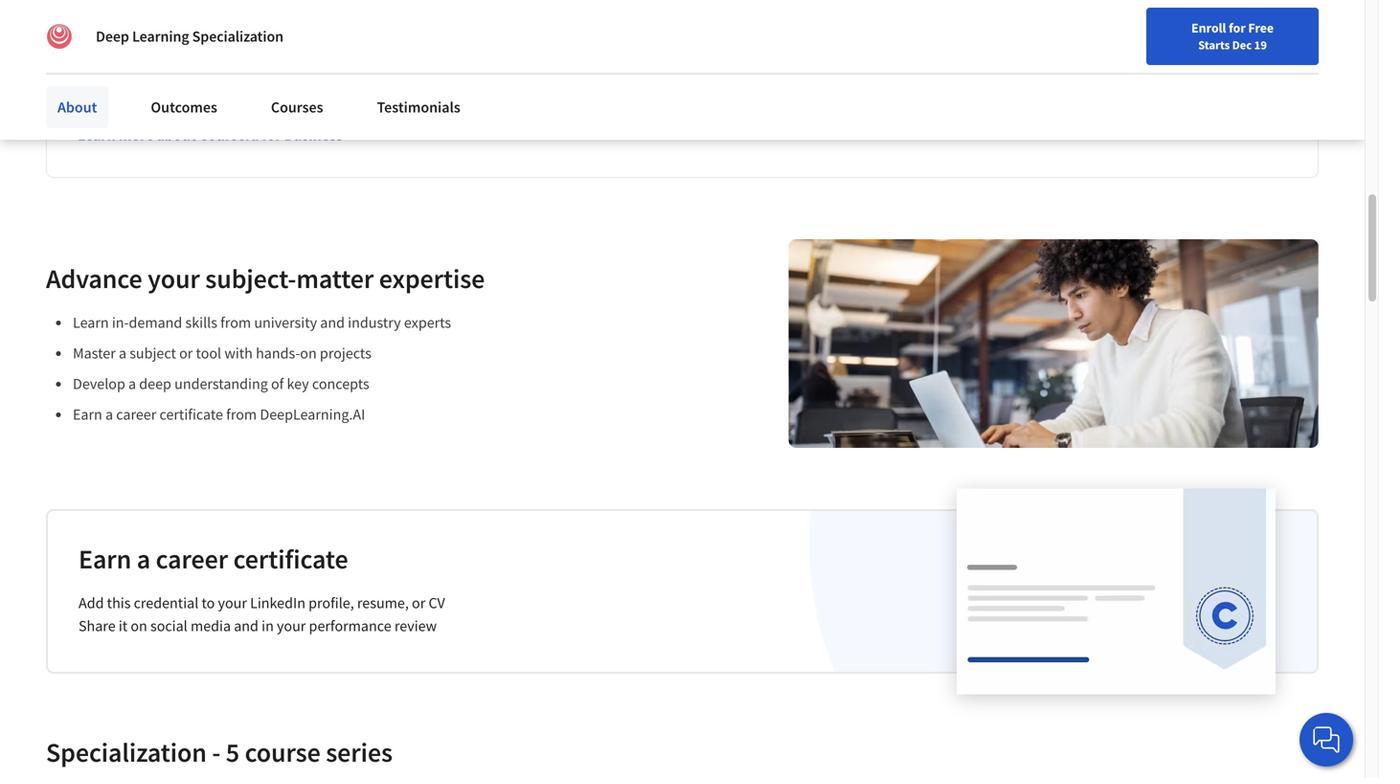 Task type: vqa. For each thing, say whether or not it's contained in the screenshot.
enrolled
no



Task type: locate. For each thing, give the bounding box(es) containing it.
deep
[[139, 375, 171, 394]]

course
[[245, 736, 321, 770]]

business
[[284, 126, 343, 145]]

1 vertical spatial career
[[156, 543, 228, 576]]

1 vertical spatial learn
[[73, 313, 109, 333]]

dec
[[1233, 37, 1252, 53]]

1 vertical spatial or
[[412, 594, 426, 613]]

a for earn a career certificate from deeplearning.ai
[[105, 405, 113, 424]]

a up credential
[[137, 543, 150, 576]]

demand down how
[[108, 70, 203, 104]]

0 vertical spatial specialization
[[192, 27, 284, 46]]

earn down develop
[[73, 405, 102, 424]]

certificate down develop a deep understanding of key concepts
[[159, 405, 223, 424]]

0 horizontal spatial certificate
[[159, 405, 223, 424]]

specialization left -
[[46, 736, 207, 770]]

0 vertical spatial demand
[[108, 70, 203, 104]]

share
[[79, 617, 116, 636]]

learn more about coursera for business link
[[78, 126, 343, 145]]

0 horizontal spatial in-
[[78, 70, 108, 104]]

from
[[220, 313, 251, 333], [226, 405, 257, 424]]

certificate
[[159, 405, 223, 424], [233, 543, 348, 576]]

about link
[[46, 86, 109, 128]]

0 vertical spatial earn
[[73, 405, 102, 424]]

for inside enroll for free starts dec 19
[[1229, 19, 1246, 36]]

1 vertical spatial skills
[[185, 313, 217, 333]]

0 horizontal spatial and
[[234, 617, 259, 636]]

for up the dec at the top of page
[[1229, 19, 1246, 36]]

in-
[[78, 70, 108, 104], [112, 313, 129, 333]]

certificate up the linkedin
[[233, 543, 348, 576]]

specialization - 5 course series
[[46, 736, 393, 770]]

your right in
[[277, 617, 306, 636]]

on up key
[[300, 344, 317, 363]]

skills up tool
[[185, 313, 217, 333]]

courses
[[271, 98, 323, 117]]

on
[[300, 344, 317, 363], [131, 617, 147, 636]]

1 horizontal spatial or
[[412, 594, 426, 613]]

19
[[1255, 37, 1267, 53]]

skills
[[208, 70, 266, 104], [185, 313, 217, 333]]

0 vertical spatial from
[[220, 313, 251, 333]]

earn
[[73, 405, 102, 424], [79, 543, 131, 576]]

career for earn a career certificate from deeplearning.ai
[[116, 405, 156, 424]]

learn for learn more about coursera for business
[[78, 126, 116, 145]]

1 horizontal spatial your
[[218, 594, 247, 613]]

a down develop
[[105, 405, 113, 424]]

1 horizontal spatial certificate
[[233, 543, 348, 576]]

resume,
[[357, 594, 409, 613]]

a right master
[[119, 344, 126, 363]]

0 horizontal spatial or
[[179, 344, 193, 363]]

1 vertical spatial certificate
[[233, 543, 348, 576]]

of
[[271, 375, 284, 394]]

demand up subject
[[129, 313, 182, 333]]

skills inside see how employees at top companies are mastering in-demand skills
[[208, 70, 266, 104]]

specialization
[[192, 27, 284, 46], [46, 736, 207, 770]]

1 vertical spatial for
[[262, 126, 281, 145]]

it
[[119, 617, 128, 636]]

social
[[150, 617, 188, 636]]

outcomes link
[[139, 86, 229, 128]]

experts
[[404, 313, 451, 333]]

0 vertical spatial career
[[116, 405, 156, 424]]

courses link
[[260, 86, 335, 128]]

0 vertical spatial certificate
[[159, 405, 223, 424]]

0 vertical spatial skills
[[208, 70, 266, 104]]

demand inside see how employees at top companies are mastering in-demand skills
[[108, 70, 203, 104]]

or
[[179, 344, 193, 363], [412, 594, 426, 613]]

for down courses
[[262, 126, 281, 145]]

1 vertical spatial specialization
[[46, 736, 207, 770]]

on right it
[[131, 617, 147, 636]]

profile,
[[309, 594, 354, 613]]

your right to
[[218, 594, 247, 613]]

1 horizontal spatial and
[[320, 313, 345, 333]]

more
[[119, 126, 154, 145]]

career
[[116, 405, 156, 424], [156, 543, 228, 576]]

and left in
[[234, 617, 259, 636]]

specialization right learning
[[192, 27, 284, 46]]

industry
[[348, 313, 401, 333]]

from down 'understanding'
[[226, 405, 257, 424]]

from up the with
[[220, 313, 251, 333]]

0 vertical spatial your
[[148, 262, 200, 296]]

learn
[[78, 126, 116, 145], [73, 313, 109, 333]]

from for deeplearning.ai
[[226, 405, 257, 424]]

develop a deep understanding of key concepts
[[73, 375, 369, 394]]

understanding
[[174, 375, 268, 394]]

projects
[[320, 344, 372, 363]]

to
[[202, 594, 215, 613]]

deep
[[96, 27, 129, 46]]

0 vertical spatial for
[[1229, 19, 1246, 36]]

with
[[224, 344, 253, 363]]

a left 'deep'
[[128, 375, 136, 394]]

demand
[[108, 70, 203, 104], [129, 313, 182, 333]]

add this credential to your linkedin profile, resume, or cv share it on social media and in your performance review
[[79, 594, 445, 636]]

skills down employees
[[208, 70, 266, 104]]

career down 'deep'
[[116, 405, 156, 424]]

on inside add this credential to your linkedin profile, resume, or cv share it on social media and in your performance review
[[131, 617, 147, 636]]

learn up master
[[73, 313, 109, 333]]

None search field
[[273, 12, 589, 50]]

enroll for free starts dec 19
[[1192, 19, 1274, 53]]

or left tool
[[179, 344, 193, 363]]

mastering
[[552, 36, 668, 69]]

in- up master
[[112, 313, 129, 333]]

1 vertical spatial from
[[226, 405, 257, 424]]

a
[[119, 344, 126, 363], [128, 375, 136, 394], [105, 405, 113, 424], [137, 543, 150, 576]]

0 vertical spatial learn
[[78, 126, 116, 145]]

free
[[1249, 19, 1274, 36]]

and up the projects
[[320, 313, 345, 333]]

earn a career certificate
[[79, 543, 348, 576]]

1 horizontal spatial on
[[300, 344, 317, 363]]

0 horizontal spatial your
[[148, 262, 200, 296]]

earn up add
[[79, 543, 131, 576]]

your left subject-
[[148, 262, 200, 296]]

media
[[191, 617, 231, 636]]

menu item
[[1019, 19, 1143, 81]]

and
[[320, 313, 345, 333], [234, 617, 259, 636]]

2 horizontal spatial your
[[277, 617, 306, 636]]

your
[[148, 262, 200, 296], [218, 594, 247, 613], [277, 617, 306, 636]]

deeplearning.ai
[[260, 405, 365, 424]]

subject-
[[205, 262, 296, 296]]

or left cv
[[412, 594, 426, 613]]

1 vertical spatial in-
[[112, 313, 129, 333]]

subject
[[130, 344, 176, 363]]

expertise
[[379, 262, 485, 296]]

1 horizontal spatial for
[[1229, 19, 1246, 36]]

from for university
[[220, 313, 251, 333]]

in- down see
[[78, 70, 108, 104]]

1 vertical spatial and
[[234, 617, 259, 636]]

see
[[78, 36, 119, 69]]

tool
[[196, 344, 221, 363]]

1 vertical spatial earn
[[79, 543, 131, 576]]

outcomes
[[151, 98, 217, 117]]

career up to
[[156, 543, 228, 576]]

0 vertical spatial in-
[[78, 70, 108, 104]]

about
[[57, 98, 97, 117]]

hands-
[[256, 344, 300, 363]]

learn down about
[[78, 126, 116, 145]]

coursera career certificate image
[[957, 489, 1276, 694]]

a for earn a career certificate
[[137, 543, 150, 576]]

for
[[1229, 19, 1246, 36], [262, 126, 281, 145]]

1 vertical spatial on
[[131, 617, 147, 636]]

0 horizontal spatial on
[[131, 617, 147, 636]]



Task type: describe. For each thing, give the bounding box(es) containing it.
or inside add this credential to your linkedin profile, resume, or cv share it on social media and in your performance review
[[412, 594, 426, 613]]

career for earn a career certificate
[[156, 543, 228, 576]]

starts
[[1199, 37, 1230, 53]]

0 horizontal spatial for
[[262, 126, 281, 145]]

a for develop a deep understanding of key concepts
[[128, 375, 136, 394]]

advance your subject-matter expertise
[[46, 262, 485, 296]]

series
[[326, 736, 393, 770]]

in- inside see how employees at top companies are mastering in-demand skills
[[78, 70, 108, 104]]

testimonials
[[377, 98, 461, 117]]

earn a career certificate from deeplearning.ai
[[73, 405, 365, 424]]

linkedin
[[250, 594, 306, 613]]

2 vertical spatial your
[[277, 617, 306, 636]]

certificate for earn a career certificate
[[233, 543, 348, 576]]

see how employees at top companies are mastering in-demand skills
[[78, 36, 668, 104]]

deep learning specialization
[[96, 27, 284, 46]]

testimonials link
[[366, 86, 472, 128]]

cv
[[429, 594, 445, 613]]

key
[[287, 375, 309, 394]]

coursera
[[199, 126, 259, 145]]

learn for learn in-demand skills from university and industry experts
[[73, 313, 109, 333]]

learning
[[132, 27, 189, 46]]

and inside add this credential to your linkedin profile, resume, or cv share it on social media and in your performance review
[[234, 617, 259, 636]]

0 vertical spatial on
[[300, 344, 317, 363]]

how
[[124, 36, 174, 69]]

learn in-demand skills from university and industry experts
[[73, 313, 451, 333]]

review
[[395, 617, 437, 636]]

advance
[[46, 262, 142, 296]]

master
[[73, 344, 116, 363]]

chat with us image
[[1311, 725, 1342, 756]]

develop
[[73, 375, 125, 394]]

earn for earn a career certificate
[[79, 543, 131, 576]]

master a subject or tool with hands-on projects
[[73, 344, 372, 363]]

5
[[226, 736, 240, 770]]

at
[[308, 36, 331, 69]]

1 vertical spatial demand
[[129, 313, 182, 333]]

this
[[107, 594, 131, 613]]

deeplearning.ai image
[[46, 23, 73, 50]]

add
[[79, 594, 104, 613]]

-
[[212, 736, 221, 770]]

performance
[[309, 617, 391, 636]]

credential
[[134, 594, 199, 613]]

university
[[254, 313, 317, 333]]

employees
[[179, 36, 303, 69]]

1 vertical spatial your
[[218, 594, 247, 613]]

coursera enterprise logos image
[[894, 50, 1277, 132]]

1 horizontal spatial in-
[[112, 313, 129, 333]]

0 vertical spatial and
[[320, 313, 345, 333]]

concepts
[[312, 375, 369, 394]]

in
[[262, 617, 274, 636]]

0 vertical spatial or
[[179, 344, 193, 363]]

matter
[[296, 262, 374, 296]]

enroll
[[1192, 19, 1227, 36]]

earn for earn a career certificate from deeplearning.ai
[[73, 405, 102, 424]]

top
[[337, 36, 375, 69]]

coursera image
[[23, 16, 145, 46]]

companies
[[381, 36, 505, 69]]

are
[[510, 36, 547, 69]]

a for master a subject or tool with hands-on projects
[[119, 344, 126, 363]]

certificate for earn a career certificate from deeplearning.ai
[[159, 405, 223, 424]]

learn more about coursera for business
[[78, 126, 343, 145]]

about
[[157, 126, 196, 145]]



